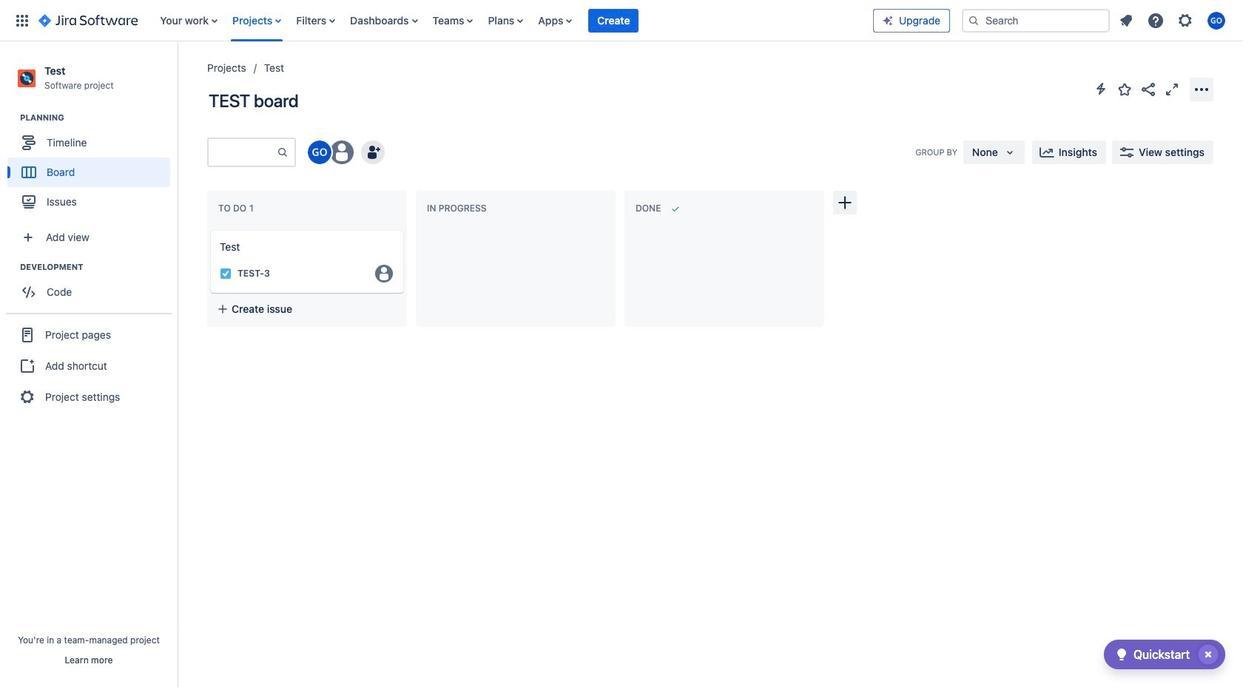 Task type: locate. For each thing, give the bounding box(es) containing it.
more actions image
[[1193, 80, 1211, 98]]

banner
[[0, 0, 1244, 41]]

0 vertical spatial group
[[7, 112, 177, 221]]

1 horizontal spatial list
[[1113, 7, 1235, 34]]

dismiss quickstart image
[[1197, 643, 1221, 667]]

Search this board text field
[[209, 139, 277, 166]]

2 heading from the top
[[20, 261, 177, 273]]

your profile and settings image
[[1208, 11, 1226, 29]]

0 vertical spatial heading
[[20, 112, 177, 124]]

appswitcher icon image
[[13, 11, 31, 29]]

sidebar element
[[0, 41, 178, 688]]

heading
[[20, 112, 177, 124], [20, 261, 177, 273]]

1 vertical spatial group
[[7, 261, 177, 312]]

group
[[7, 112, 177, 221], [7, 261, 177, 312], [6, 313, 172, 418]]

notifications image
[[1118, 11, 1136, 29]]

planning image
[[2, 109, 20, 127]]

Search field
[[962, 9, 1111, 32]]

search image
[[968, 14, 980, 26]]

1 vertical spatial heading
[[20, 261, 177, 273]]

add people image
[[364, 144, 382, 161]]

2 vertical spatial group
[[6, 313, 172, 418]]

create issue image
[[201, 221, 218, 238]]

list
[[153, 0, 874, 41], [1113, 7, 1235, 34]]

None search field
[[962, 9, 1111, 32]]

1 heading from the top
[[20, 112, 177, 124]]

settings image
[[1177, 11, 1195, 29]]

group for development icon
[[7, 261, 177, 312]]

jira software image
[[38, 11, 138, 29], [38, 11, 138, 29]]

list item
[[589, 0, 639, 41]]

check image
[[1113, 646, 1131, 664]]

0 horizontal spatial list
[[153, 0, 874, 41]]

heading for group corresponding to planning icon
[[20, 112, 177, 124]]



Task type: describe. For each thing, give the bounding box(es) containing it.
help image
[[1148, 11, 1165, 29]]

group for planning icon
[[7, 112, 177, 221]]

primary element
[[9, 0, 874, 41]]

task image
[[220, 268, 232, 280]]

development image
[[2, 259, 20, 276]]

create column image
[[837, 194, 854, 212]]

enter full screen image
[[1164, 80, 1182, 98]]

automations menu button icon image
[[1093, 80, 1111, 98]]

heading for group related to development icon
[[20, 261, 177, 273]]

to do element
[[218, 203, 257, 214]]

star test board image
[[1116, 80, 1134, 98]]

sidebar navigation image
[[161, 59, 194, 89]]



Task type: vqa. For each thing, say whether or not it's contained in the screenshot.
Star TEST board image at the right of page
yes



